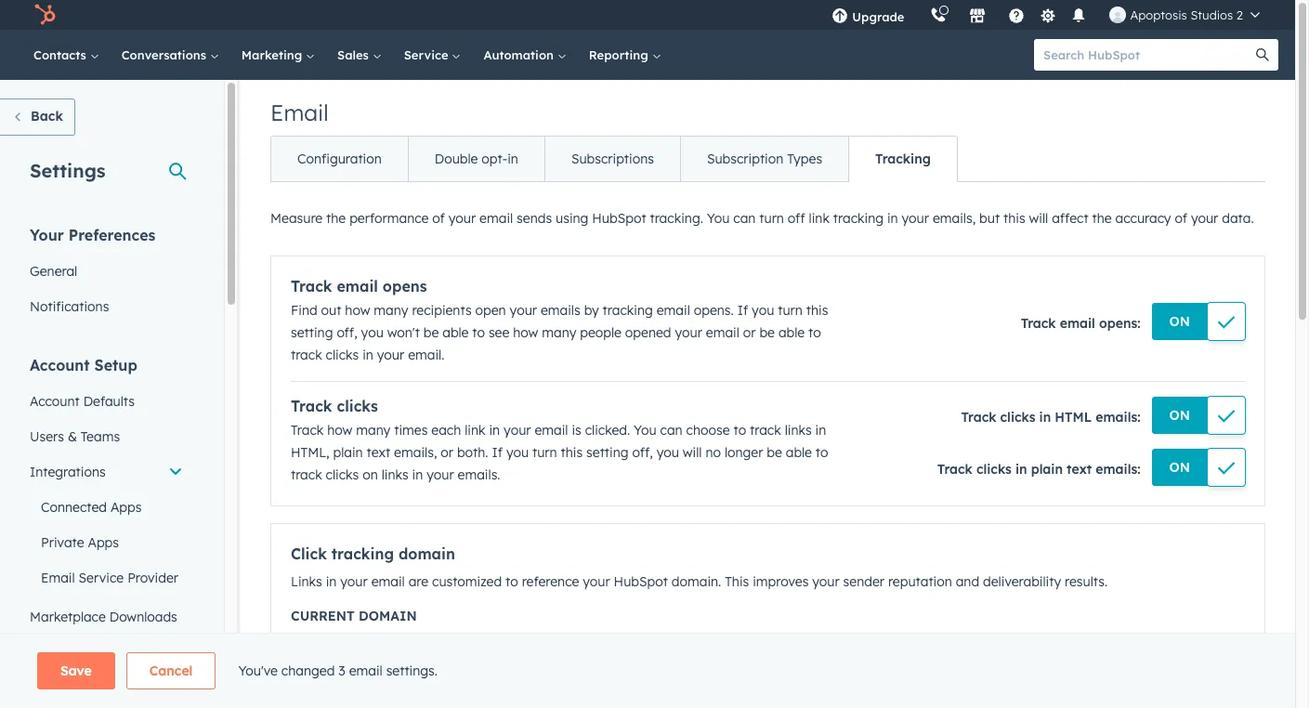 Task type: locate. For each thing, give the bounding box(es) containing it.
1 vertical spatial tracking
[[603, 302, 653, 319]]

1 horizontal spatial can
[[733, 210, 756, 227]]

connected apps link
[[19, 490, 194, 525]]

on for track clicks in html emails:
[[1169, 459, 1190, 476]]

save button
[[37, 652, 115, 689]]

2 vertical spatial how
[[327, 422, 352, 439]]

1 vertical spatial &
[[78, 679, 88, 696]]

menu
[[819, 0, 1273, 30]]

0 horizontal spatial text
[[367, 444, 390, 461]]

0 horizontal spatial the
[[326, 210, 346, 227]]

1 horizontal spatial &
[[78, 679, 88, 696]]

opens for track email opens :
[[1099, 315, 1138, 332]]

general
[[30, 263, 77, 280]]

1 horizontal spatial service
[[404, 47, 452, 62]]

2 vertical spatial this
[[561, 444, 583, 461]]

email down opens.
[[706, 324, 740, 341]]

1 vertical spatial tracking
[[30, 644, 82, 661]]

how right see at the left of the page
[[513, 324, 538, 341]]

provider
[[127, 570, 178, 586]]

hubspot left domain.
[[614, 573, 668, 590]]

and
[[956, 573, 979, 590]]

opens.
[[694, 302, 734, 319]]

emails
[[541, 302, 580, 319]]

1 vertical spatial emails,
[[394, 444, 437, 461]]

2 vertical spatial domain
[[354, 635, 403, 651]]

account
[[30, 356, 90, 374], [30, 393, 80, 410]]

manage
[[493, 635, 545, 651]]

you right the clicked.
[[634, 422, 657, 439]]

emails:
[[1096, 409, 1141, 426], [1096, 461, 1141, 478]]

text
[[367, 444, 390, 461], [1067, 461, 1092, 478]]

clicks for track clicks track how many times each link in your email is clicked. you can choose to track links in html, plain text emails, or both. if you turn this setting off, you will no longer be able to track clicks on links in your emails.
[[337, 397, 378, 415]]

0 vertical spatial service
[[404, 47, 452, 62]]

2 vertical spatial many
[[356, 422, 391, 439]]

domain up no email domain configured
[[359, 608, 417, 624]]

3 on from the top
[[1169, 459, 1190, 476]]

& right users
[[68, 428, 77, 445]]

0 horizontal spatial links
[[382, 466, 409, 483]]

0 horizontal spatial tracking
[[30, 644, 82, 661]]

0 horizontal spatial or
[[441, 444, 453, 461]]

html
[[1055, 409, 1092, 426]]

click tracking domain
[[291, 545, 455, 563]]

0 vertical spatial &
[[68, 428, 77, 445]]

0 vertical spatial can
[[733, 210, 756, 227]]

of right performance
[[432, 210, 445, 227]]

marketplaces button
[[958, 0, 997, 30]]

1 vertical spatial if
[[492, 444, 503, 461]]

domain up are
[[399, 545, 455, 563]]

by
[[584, 302, 599, 319]]

link right off at the right of the page
[[809, 210, 830, 227]]

or inside track clicks track how many times each link in your email is clicked. you can choose to track links in html, plain text emails, or both. if you turn this setting off, you will no longer be able to track clicks on links in your emails.
[[441, 444, 453, 461]]

links right on
[[382, 466, 409, 483]]

track inside track email opens find out how many recipients open your emails by tracking email opens. if you turn this setting off, you won't be able to see how many people opened your email or be able to track clicks in your email.
[[291, 277, 332, 295]]

turn inside track email opens find out how many recipients open your emails by tracking email opens. if you turn this setting off, you won't be able to see how many people opened your email or be able to track clicks in your email.
[[778, 302, 803, 319]]

0 vertical spatial tracking
[[875, 151, 931, 167]]

your preferences
[[30, 226, 156, 244]]

0 horizontal spatial service
[[79, 570, 124, 586]]

measure the performance of your email sends using hubspot tracking. you can turn off link tracking in your emails, but this will affect the accuracy of your data.
[[270, 210, 1254, 227]]

1 vertical spatial email
[[41, 570, 75, 586]]

0 vertical spatial domain
[[399, 545, 455, 563]]

help button
[[1001, 0, 1033, 30]]

opt-
[[482, 151, 508, 167]]

domain
[[399, 545, 455, 563], [359, 608, 417, 624], [354, 635, 403, 651]]

settings image
[[1040, 8, 1056, 25]]

email left are
[[371, 573, 405, 590]]

0 horizontal spatial can
[[660, 422, 683, 439]]

email inside track clicks track how many times each link in your email is clicked. you can choose to track links in html, plain text emails, or both. if you turn this setting off, you will no longer be able to track clicks on links in your emails.
[[535, 422, 568, 439]]

0 vertical spatial will
[[1029, 210, 1048, 227]]

find
[[291, 302, 317, 319]]

you right opens.
[[752, 302, 774, 319]]

on for track email opens
[[1169, 313, 1190, 330]]

help image
[[1009, 8, 1025, 25]]

track down find
[[291, 347, 322, 363]]

text inside track clicks track how many times each link in your email is clicked. you can choose to track links in html, plain text emails, or both. if you turn this setting off, you will no longer be able to track clicks on links in your emails.
[[367, 444, 390, 461]]

1 vertical spatial on
[[1169, 407, 1190, 424]]

consent
[[91, 679, 141, 696]]

track for track clicks in plain text emails:
[[937, 461, 973, 478]]

if
[[737, 302, 748, 319], [492, 444, 503, 461]]

setting down the clicked.
[[586, 444, 629, 461]]

you right both. at the bottom of the page
[[506, 444, 529, 461]]

email down current
[[313, 635, 350, 651]]

how right 'out'
[[345, 302, 370, 319]]

clicks left the html
[[1000, 409, 1036, 426]]

accuracy
[[1116, 210, 1171, 227]]

turn left off at the right of the page
[[759, 210, 784, 227]]

0 vertical spatial links
[[785, 422, 812, 439]]

1 vertical spatial link
[[465, 422, 486, 439]]

will left affect
[[1029, 210, 1048, 227]]

marketplace
[[30, 609, 106, 625]]

0 horizontal spatial plain
[[333, 444, 363, 461]]

apps down connected apps link
[[88, 534, 119, 551]]

opens inside track email opens find out how many recipients open your emails by tracking email opens. if you turn this setting off, you won't be able to see how many people opened your email or be able to track clicks in your email.
[[383, 277, 427, 295]]

0 vertical spatial on
[[1169, 313, 1190, 330]]

1 horizontal spatial of
[[1175, 210, 1187, 227]]

tracking for tracking
[[875, 151, 931, 167]]

hubspot right using
[[592, 210, 646, 227]]

2 of from the left
[[1175, 210, 1187, 227]]

your left the sender
[[812, 573, 840, 590]]

the right affect
[[1092, 210, 1112, 227]]

menu item
[[918, 0, 921, 30]]

you right tracking.
[[707, 210, 730, 227]]

service down private apps link
[[79, 570, 124, 586]]

0 vertical spatial you
[[707, 210, 730, 227]]

able
[[442, 324, 469, 341], [779, 324, 805, 341], [786, 444, 812, 461]]

types
[[787, 151, 822, 167]]

0 vertical spatial or
[[743, 324, 756, 341]]

back link
[[0, 98, 75, 136]]

1 horizontal spatial text
[[1067, 461, 1092, 478]]

notifications
[[30, 298, 109, 315]]

many
[[374, 302, 408, 319], [542, 324, 576, 341], [356, 422, 391, 439]]

emails,
[[933, 210, 976, 227], [394, 444, 437, 461]]

general link
[[19, 254, 194, 289]]

emails: down track clicks in html emails:
[[1096, 461, 1141, 478]]

0 vertical spatial emails,
[[933, 210, 976, 227]]

no
[[706, 444, 721, 461]]

2 vertical spatial on
[[1169, 459, 1190, 476]]

0 horizontal spatial email
[[41, 570, 75, 586]]

sends
[[517, 210, 552, 227]]

0 vertical spatial many
[[374, 302, 408, 319]]

many left times on the bottom
[[356, 422, 391, 439]]

0 vertical spatial off,
[[337, 324, 357, 341]]

1 vertical spatial service
[[79, 570, 124, 586]]

1 vertical spatial or
[[441, 444, 453, 461]]

1 on from the top
[[1169, 313, 1190, 330]]

1 horizontal spatial or
[[743, 324, 756, 341]]

turn right opens.
[[778, 302, 803, 319]]

tracking for tracking code
[[30, 644, 82, 661]]

apps
[[111, 499, 142, 516], [88, 534, 119, 551]]

email left is
[[535, 422, 568, 439]]

be
[[423, 324, 439, 341], [760, 324, 775, 341], [767, 444, 782, 461]]

2 emails: from the top
[[1096, 461, 1141, 478]]

setting down find
[[291, 324, 333, 341]]

0 horizontal spatial &
[[68, 428, 77, 445]]

1 vertical spatial will
[[683, 444, 702, 461]]

domain down current domain
[[354, 635, 403, 651]]

0 horizontal spatial setting
[[291, 324, 333, 341]]

track for track email opens :
[[1021, 315, 1056, 332]]

text down the html
[[1067, 461, 1092, 478]]

conversations link
[[110, 30, 230, 80]]

2 vertical spatial track
[[291, 466, 322, 483]]

navigation
[[270, 136, 958, 182]]

1 vertical spatial can
[[660, 422, 683, 439]]

1 horizontal spatial off,
[[632, 444, 653, 461]]

configuration
[[297, 151, 382, 167]]

email up configuration
[[270, 98, 329, 126]]

contacts
[[33, 47, 90, 62]]

2 horizontal spatial this
[[1004, 210, 1025, 227]]

your right open
[[510, 302, 537, 319]]

customized
[[432, 573, 502, 590]]

apoptosis studios 2
[[1130, 7, 1243, 22]]

email down private
[[41, 570, 75, 586]]

clicks down 'out'
[[326, 347, 359, 363]]

account up account defaults
[[30, 356, 90, 374]]

2 vertical spatial tracking
[[332, 545, 394, 563]]

off, down 'out'
[[337, 324, 357, 341]]

off, left no
[[632, 444, 653, 461]]

if right both. at the bottom of the page
[[492, 444, 503, 461]]

automation
[[484, 47, 557, 62]]

0 horizontal spatial this
[[561, 444, 583, 461]]

sales link
[[326, 30, 393, 80]]

1 vertical spatial off,
[[632, 444, 653, 461]]

to
[[472, 324, 485, 341], [808, 324, 821, 341], [734, 422, 746, 439], [816, 444, 828, 461], [506, 573, 518, 590]]

settings link
[[1036, 5, 1060, 25]]

1 horizontal spatial tracking
[[603, 302, 653, 319]]

if right opens.
[[737, 302, 748, 319]]

1 horizontal spatial the
[[1092, 210, 1112, 227]]

1 horizontal spatial tracking
[[875, 151, 931, 167]]

clicks down track clicks in html emails:
[[977, 461, 1012, 478]]

links right choose
[[785, 422, 812, 439]]

0 vertical spatial track
[[291, 347, 322, 363]]

2 the from the left
[[1092, 210, 1112, 227]]

you inside track clicks track how many times each link in your email is clicked. you can choose to track links in html, plain text emails, or both. if you turn this setting off, you will no longer be able to track clicks on links in your emails.
[[634, 422, 657, 439]]

account setup element
[[19, 355, 194, 708]]

you've
[[238, 663, 278, 679]]

tracking.
[[650, 210, 703, 227]]

your down tracking link
[[902, 210, 929, 227]]

how inside track clicks track how many times each link in your email is clicked. you can choose to track links in html, plain text emails, or both. if you turn this setting off, you will no longer be able to track clicks on links in your emails.
[[327, 422, 352, 439]]

will
[[1029, 210, 1048, 227], [683, 444, 702, 461]]

1 vertical spatial setting
[[586, 444, 629, 461]]

2 account from the top
[[30, 393, 80, 410]]

setup
[[94, 356, 137, 374]]

you
[[752, 302, 774, 319], [361, 324, 384, 341], [506, 444, 529, 461], [657, 444, 679, 461]]

emails: right the html
[[1096, 409, 1141, 426]]

calling icon image
[[931, 7, 947, 24]]

on
[[363, 466, 378, 483]]

1 horizontal spatial if
[[737, 302, 748, 319]]

apps down integrations button
[[111, 499, 142, 516]]

many up won't
[[374, 302, 408, 319]]

links
[[785, 422, 812, 439], [382, 466, 409, 483]]

0 horizontal spatial emails,
[[394, 444, 437, 461]]

won't
[[387, 324, 420, 341]]

account for account defaults
[[30, 393, 80, 410]]

recipients
[[412, 302, 472, 319]]

0 vertical spatial email
[[270, 98, 329, 126]]

domain for tracking
[[399, 545, 455, 563]]

0 horizontal spatial will
[[683, 444, 702, 461]]

marketplace downloads
[[30, 609, 177, 625]]

off,
[[337, 324, 357, 341], [632, 444, 653, 461]]

can left off at the right of the page
[[733, 210, 756, 227]]

0 horizontal spatial opens
[[383, 277, 427, 295]]

1 vertical spatial how
[[513, 324, 538, 341]]

0 vertical spatial if
[[737, 302, 748, 319]]

measure
[[270, 210, 323, 227]]

track clicks in html emails:
[[961, 409, 1141, 426]]

improves
[[753, 573, 809, 590]]

0 horizontal spatial link
[[465, 422, 486, 439]]

defaults
[[83, 393, 135, 410]]

track up 'longer' in the bottom of the page
[[750, 422, 781, 439]]

1 horizontal spatial will
[[1029, 210, 1048, 227]]

1 vertical spatial track
[[750, 422, 781, 439]]

of right the accuracy
[[1175, 210, 1187, 227]]

0 horizontal spatial you
[[634, 422, 657, 439]]

conversations
[[121, 47, 210, 62]]

opens
[[383, 277, 427, 295], [1099, 315, 1138, 332]]

service
[[404, 47, 452, 62], [79, 570, 124, 586]]

0 vertical spatial tracking
[[833, 210, 884, 227]]

navigation containing configuration
[[270, 136, 958, 182]]

plain up on
[[333, 444, 363, 461]]

1 vertical spatial account
[[30, 393, 80, 410]]

email up the opened
[[657, 302, 690, 319]]

email inside account setup element
[[41, 570, 75, 586]]

tracking up the opened
[[603, 302, 653, 319]]

opened
[[625, 324, 671, 341]]

emails, down times on the bottom
[[394, 444, 437, 461]]

search image
[[1256, 48, 1269, 61]]

how up html,
[[327, 422, 352, 439]]

notifications image
[[1071, 8, 1088, 25]]

email right 3
[[349, 663, 383, 679]]

0 vertical spatial account
[[30, 356, 90, 374]]

in
[[508, 151, 518, 167], [887, 210, 898, 227], [363, 347, 373, 363], [1039, 409, 1051, 426], [489, 422, 500, 439], [815, 422, 826, 439], [1016, 461, 1027, 478], [412, 466, 423, 483], [326, 573, 337, 590]]

1 horizontal spatial link
[[809, 210, 830, 227]]

turn
[[759, 210, 784, 227], [778, 302, 803, 319], [532, 444, 557, 461]]

plain down track clicks in html emails:
[[1031, 461, 1063, 478]]

clicks up on
[[337, 397, 378, 415]]

many down emails
[[542, 324, 576, 341]]

will left no
[[683, 444, 702, 461]]

& for privacy
[[78, 679, 88, 696]]

clicks left on
[[326, 466, 359, 483]]

& right privacy
[[78, 679, 88, 696]]

opens for track email opens find out how many recipients open your emails by tracking email opens. if you turn this setting off, you won't be able to see how many people opened your email or be able to track clicks in your email.
[[383, 277, 427, 295]]

can left choose
[[660, 422, 683, 439]]

0 horizontal spatial if
[[492, 444, 503, 461]]

1 horizontal spatial this
[[806, 302, 828, 319]]

0 horizontal spatial off,
[[337, 324, 357, 341]]

text up on
[[367, 444, 390, 461]]

html,
[[291, 444, 329, 461]]

your right the reference
[[583, 573, 610, 590]]

links
[[291, 573, 322, 590]]

emails, left but on the right top of page
[[933, 210, 976, 227]]

0 vertical spatial apps
[[111, 499, 142, 516]]

1 horizontal spatial opens
[[1099, 315, 1138, 332]]

1 vertical spatial many
[[542, 324, 576, 341]]

turn inside track clicks track how many times each link in your email is clicked. you can choose to track links in html, plain text emails, or both. if you turn this setting off, you will no longer be able to track clicks on links in your emails.
[[532, 444, 557, 461]]

0 vertical spatial this
[[1004, 210, 1025, 227]]

your left data.
[[1191, 210, 1218, 227]]

1 vertical spatial emails:
[[1096, 461, 1141, 478]]

1 vertical spatial you
[[634, 422, 657, 439]]

tracking right click
[[332, 545, 394, 563]]

1 horizontal spatial email
[[270, 98, 329, 126]]

be inside track clicks track how many times each link in your email is clicked. you can choose to track links in html, plain text emails, or both. if you turn this setting off, you will no longer be able to track clicks on links in your emails.
[[767, 444, 782, 461]]

link inside track clicks track how many times each link in your email is clicked. you can choose to track links in html, plain text emails, or both. if you turn this setting off, you will no longer be able to track clicks on links in your emails.
[[465, 422, 486, 439]]

link up both. at the bottom of the page
[[465, 422, 486, 439]]

clicks for track clicks in html emails:
[[1000, 409, 1036, 426]]

1 horizontal spatial setting
[[586, 444, 629, 461]]

service right "sales" link
[[404, 47, 452, 62]]

the right 'measure'
[[326, 210, 346, 227]]

1 vertical spatial links
[[382, 466, 409, 483]]

account setup
[[30, 356, 137, 374]]

1 vertical spatial turn
[[778, 302, 803, 319]]

domain for email
[[354, 635, 403, 651]]

current
[[291, 608, 355, 624]]

1 account from the top
[[30, 356, 90, 374]]

account up users
[[30, 393, 80, 410]]

track down html,
[[291, 466, 322, 483]]

or inside track email opens find out how many recipients open your emails by tracking email opens. if you turn this setting off, you won't be able to see how many people opened your email or be able to track clicks in your email.
[[743, 324, 756, 341]]

emails.
[[458, 466, 500, 483]]

1 vertical spatial opens
[[1099, 315, 1138, 332]]

tracking
[[875, 151, 931, 167], [30, 644, 82, 661]]

email for email service provider
[[41, 570, 75, 586]]

your
[[30, 226, 64, 244]]

tracking right off at the right of the page
[[833, 210, 884, 227]]

0 vertical spatial emails:
[[1096, 409, 1141, 426]]

tracking inside account setup element
[[30, 644, 82, 661]]

2 vertical spatial turn
[[532, 444, 557, 461]]

turn right both. at the bottom of the page
[[532, 444, 557, 461]]



Task type: vqa. For each thing, say whether or not it's contained in the screenshot.
group
no



Task type: describe. For each thing, give the bounding box(es) containing it.
no email domain configured
[[291, 635, 478, 651]]

settings
[[30, 159, 105, 182]]

tara schultz image
[[1110, 7, 1127, 23]]

click
[[291, 545, 327, 563]]

subscriptions
[[571, 151, 654, 167]]

0 vertical spatial turn
[[759, 210, 784, 227]]

1 the from the left
[[326, 210, 346, 227]]

longer
[[725, 444, 763, 461]]

calling icon button
[[923, 3, 955, 27]]

subscription types
[[707, 151, 822, 167]]

you left no
[[657, 444, 679, 461]]

your down double on the left
[[449, 210, 476, 227]]

no
[[291, 635, 310, 651]]

cancel
[[149, 663, 193, 679]]

your down opens.
[[675, 324, 702, 341]]

email left sends
[[480, 210, 513, 227]]

1 of from the left
[[432, 210, 445, 227]]

clicks for track clicks in plain text emails:
[[977, 461, 1012, 478]]

marketing
[[241, 47, 306, 62]]

users & teams
[[30, 428, 120, 445]]

Search HubSpot search field
[[1034, 39, 1262, 71]]

apoptosis
[[1130, 7, 1187, 22]]

& for users
[[68, 428, 77, 445]]

automation link
[[472, 30, 578, 80]]

hubspot link
[[22, 4, 70, 26]]

results.
[[1065, 573, 1108, 590]]

account defaults
[[30, 393, 135, 410]]

see
[[489, 324, 509, 341]]

off, inside track email opens find out how many recipients open your emails by tracking email opens. if you turn this setting off, you won't be able to see how many people opened your email or be able to track clicks in your email.
[[337, 324, 357, 341]]

configured
[[407, 635, 478, 651]]

off, inside track clicks track how many times each link in your email is clicked. you can choose to track links in html, plain text emails, or both. if you turn this setting off, you will no longer be able to track clicks on links in your emails.
[[632, 444, 653, 461]]

times
[[394, 422, 428, 439]]

will inside track clicks track how many times each link in your email is clicked. you can choose to track links in html, plain text emails, or both. if you turn this setting off, you will no longer be able to track clicks on links in your emails.
[[683, 444, 702, 461]]

email up 'out'
[[337, 277, 378, 295]]

open
[[475, 302, 506, 319]]

1 horizontal spatial plain
[[1031, 461, 1063, 478]]

track clicks in plain text emails:
[[937, 461, 1141, 478]]

0 horizontal spatial tracking
[[332, 545, 394, 563]]

setting inside track clicks track how many times each link in your email is clicked. you can choose to track links in html, plain text emails, or both. if you turn this setting off, you will no longer be able to track clicks on links in your emails.
[[586, 444, 629, 461]]

marketplaces image
[[970, 8, 986, 25]]

cancel button
[[126, 652, 216, 689]]

your left emails.
[[427, 466, 454, 483]]

double
[[435, 151, 478, 167]]

1 vertical spatial domain
[[359, 608, 417, 624]]

this inside track email opens find out how many recipients open your emails by tracking email opens. if you turn this setting off, you won't be able to see how many people opened your email or be able to track clicks in your email.
[[806, 302, 828, 319]]

your down won't
[[377, 347, 404, 363]]

track email opens find out how many recipients open your emails by tracking email opens. if you turn this setting off, you won't be able to see how many people opened your email or be able to track clicks in your email.
[[291, 277, 828, 363]]

users & teams link
[[19, 419, 194, 454]]

save
[[60, 663, 92, 679]]

people
[[580, 324, 622, 341]]

apps for connected apps
[[111, 499, 142, 516]]

preferences
[[68, 226, 156, 244]]

apoptosis studios 2 button
[[1099, 0, 1271, 30]]

upgrade
[[852, 9, 905, 24]]

1 horizontal spatial links
[[785, 422, 812, 439]]

3
[[339, 663, 345, 679]]

account for account setup
[[30, 356, 90, 374]]

current domain
[[291, 608, 417, 624]]

0 vertical spatial link
[[809, 210, 830, 227]]

0 vertical spatial how
[[345, 302, 370, 319]]

tracking inside track email opens find out how many recipients open your emails by tracking email opens. if you turn this setting off, you won't be able to see how many people opened your email or be able to track clicks in your email.
[[603, 302, 653, 319]]

using
[[556, 210, 589, 227]]

contacts link
[[22, 30, 110, 80]]

privacy & consent
[[30, 679, 141, 696]]

tracking link
[[848, 137, 957, 181]]

track inside track email opens find out how many recipients open your emails by tracking email opens. if you turn this setting off, you won't be able to see how many people opened your email or be able to track clicks in your email.
[[291, 347, 322, 363]]

can inside track clicks track how many times each link in your email is clicked. you can choose to track links in html, plain text emails, or both. if you turn this setting off, you will no longer be able to track clicks on links in your emails.
[[660, 422, 683, 439]]

double opt-in link
[[408, 137, 544, 181]]

both.
[[457, 444, 488, 461]]

tracking code link
[[19, 635, 194, 670]]

deliverability
[[983, 573, 1061, 590]]

if inside track clicks track how many times each link in your email is clicked. you can choose to track links in html, plain text emails, or both. if you turn this setting off, you will no longer be able to track clicks on links in your emails.
[[492, 444, 503, 461]]

your left is
[[504, 422, 531, 439]]

1 vertical spatial hubspot
[[614, 573, 668, 590]]

teams
[[81, 428, 120, 445]]

are
[[409, 573, 428, 590]]

setting inside track email opens find out how many recipients open your emails by tracking email opens. if you turn this setting off, you won't be able to see how many people opened your email or be able to track clicks in your email.
[[291, 324, 333, 341]]

able inside track clicks track how many times each link in your email is clicked. you can choose to track links in html, plain text emails, or both. if you turn this setting off, you will no longer be able to track clicks on links in your emails.
[[786, 444, 812, 461]]

privacy & consent link
[[19, 670, 194, 705]]

out
[[321, 302, 341, 319]]

email service provider
[[41, 570, 178, 586]]

connected apps
[[41, 499, 142, 516]]

subscription types link
[[680, 137, 848, 181]]

your preferences element
[[19, 225, 194, 324]]

reference
[[522, 573, 579, 590]]

2
[[1237, 7, 1243, 22]]

configuration link
[[271, 137, 408, 181]]

affect
[[1052, 210, 1089, 227]]

1 emails: from the top
[[1096, 409, 1141, 426]]

integrations
[[30, 464, 106, 480]]

reporting
[[589, 47, 652, 62]]

email.
[[408, 347, 445, 363]]

clicked.
[[585, 422, 630, 439]]

:
[[1138, 315, 1141, 332]]

email left :
[[1060, 315, 1095, 332]]

hubspot image
[[33, 4, 56, 26]]

0 vertical spatial hubspot
[[592, 210, 646, 227]]

double opt-in
[[435, 151, 518, 167]]

1 horizontal spatial you
[[707, 210, 730, 227]]

you've changed 3 email settings.
[[238, 663, 438, 679]]

1 horizontal spatial emails,
[[933, 210, 976, 227]]

domain.
[[672, 573, 721, 590]]

upgrade image
[[832, 8, 849, 25]]

apps for private apps
[[88, 534, 119, 551]]

studios
[[1191, 7, 1233, 22]]

connected
[[41, 499, 107, 516]]

reporting link
[[578, 30, 672, 80]]

2 on from the top
[[1169, 407, 1190, 424]]

track for track email opens find out how many recipients open your emails by tracking email opens. if you turn this setting off, you won't be able to see how many people opened your email or be able to track clicks in your email.
[[291, 277, 332, 295]]

if inside track email opens find out how many recipients open your emails by tracking email opens. if you turn this setting off, you won't be able to see how many people opened your email or be able to track clicks in your email.
[[737, 302, 748, 319]]

marketplace downloads link
[[19, 599, 194, 635]]

private apps
[[41, 534, 119, 551]]

plain inside track clicks track how many times each link in your email is clicked. you can choose to track links in html, plain text emails, or both. if you turn this setting off, you will no longer be able to track clicks on links in your emails.
[[333, 444, 363, 461]]

code
[[85, 644, 117, 661]]

clicks inside track email opens find out how many recipients open your emails by tracking email opens. if you turn this setting off, you won't be able to see how many people opened your email or be able to track clicks in your email.
[[326, 347, 359, 363]]

emails, inside track clicks track how many times each link in your email is clicked. you can choose to track links in html, plain text emails, or both. if you turn this setting off, you will no longer be able to track clicks on links in your emails.
[[394, 444, 437, 461]]

links in your email are customized to reference your hubspot domain. this improves your sender reputation and deliverability results.
[[291, 573, 1108, 590]]

choose
[[686, 422, 730, 439]]

many inside track clicks track how many times each link in your email is clicked. you can choose to track links in html, plain text emails, or both. if you turn this setting off, you will no longer be able to track clicks on links in your emails.
[[356, 422, 391, 439]]

settings.
[[386, 663, 438, 679]]

privacy
[[30, 679, 75, 696]]

in inside track email opens find out how many recipients open your emails by tracking email opens. if you turn this setting off, you won't be able to see how many people opened your email or be able to track clicks in your email.
[[363, 347, 373, 363]]

you left won't
[[361, 324, 384, 341]]

track for track clicks in html emails:
[[961, 409, 997, 426]]

subscriptions link
[[544, 137, 680, 181]]

back
[[31, 108, 63, 125]]

downloads
[[109, 609, 177, 625]]

your down click tracking domain
[[340, 573, 368, 590]]

sales
[[337, 47, 372, 62]]

track for track clicks track how many times each link in your email is clicked. you can choose to track links in html, plain text emails, or both. if you turn this setting off, you will no longer be able to track clicks on links in your emails.
[[291, 397, 332, 415]]

each
[[431, 422, 461, 439]]

email for email
[[270, 98, 329, 126]]

service inside account setup element
[[79, 570, 124, 586]]

2 horizontal spatial tracking
[[833, 210, 884, 227]]

menu containing apoptosis studios 2
[[819, 0, 1273, 30]]

this inside track clicks track how many times each link in your email is clicked. you can choose to track links in html, plain text emails, or both. if you turn this setting off, you will no longer be able to track clicks on links in your emails.
[[561, 444, 583, 461]]

changed
[[281, 663, 335, 679]]

track email opens :
[[1021, 315, 1141, 332]]

account defaults link
[[19, 384, 194, 419]]



